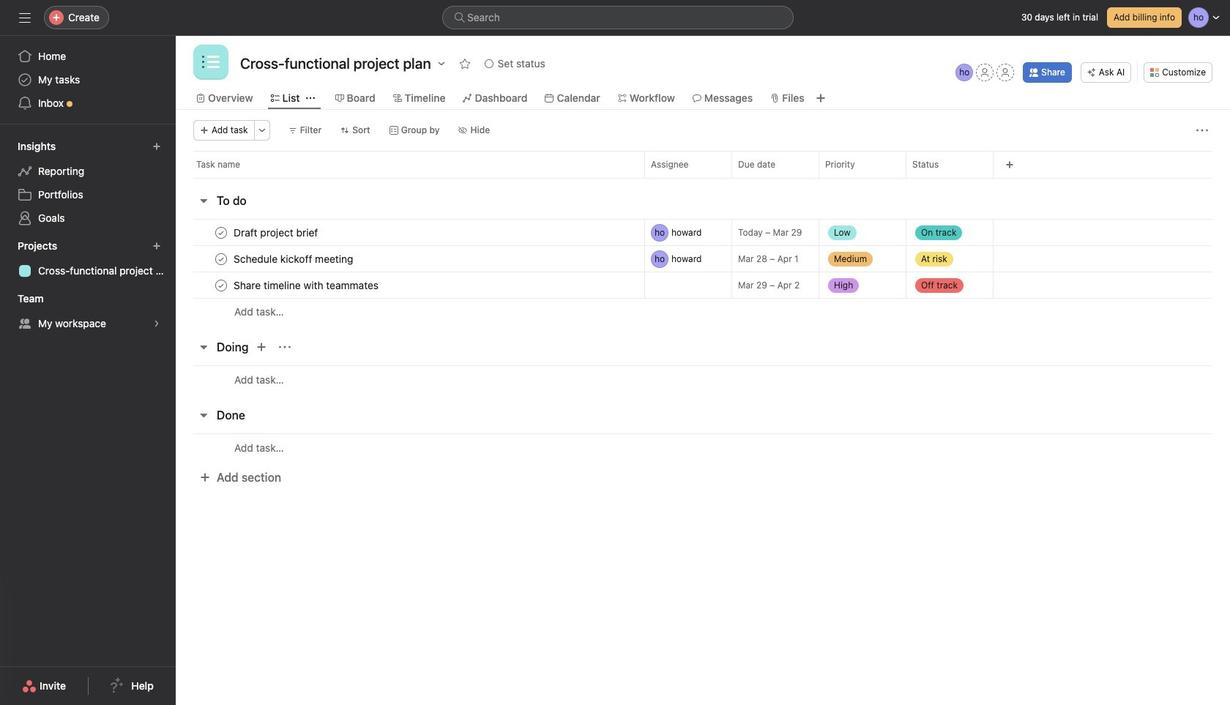 Task type: describe. For each thing, give the bounding box(es) containing it.
add to starred image
[[459, 58, 471, 70]]

3 collapse task list for this group image from the top
[[198, 409, 209, 421]]

header to do tree grid
[[176, 219, 1231, 325]]

new project or portfolio image
[[152, 242, 161, 251]]

more actions image
[[258, 126, 266, 135]]

more actions image
[[1197, 125, 1209, 136]]

2 collapse task list for this group image from the top
[[198, 341, 209, 353]]

tab actions image
[[306, 94, 315, 103]]

mark complete image for share timeline with teammates cell
[[212, 277, 230, 294]]

more section actions image
[[279, 341, 291, 353]]

draft project brief cell
[[176, 219, 645, 246]]

Mark complete checkbox
[[212, 250, 230, 268]]

share timeline with teammates cell
[[176, 272, 645, 299]]

task name text field for mark complete image inside schedule kickoff meeting cell
[[231, 252, 358, 266]]

mark complete checkbox for task name text box
[[212, 224, 230, 241]]

list image
[[202, 53, 220, 71]]

global element
[[0, 36, 176, 124]]

1 collapse task list for this group image from the top
[[198, 195, 209, 207]]



Task type: locate. For each thing, give the bounding box(es) containing it.
add field image
[[1006, 160, 1014, 169]]

add tab image
[[815, 92, 827, 104]]

1 mark complete image from the top
[[212, 224, 230, 241]]

2 vertical spatial mark complete image
[[212, 277, 230, 294]]

mark complete image inside share timeline with teammates cell
[[212, 277, 230, 294]]

new insights image
[[152, 142, 161, 151]]

3 mark complete image from the top
[[212, 277, 230, 294]]

Mark complete checkbox
[[212, 224, 230, 241], [212, 277, 230, 294]]

0 vertical spatial mark complete checkbox
[[212, 224, 230, 241]]

mark complete checkbox inside draft project brief cell
[[212, 224, 230, 241]]

mark complete checkbox up mark complete option
[[212, 224, 230, 241]]

collapse task list for this group image
[[198, 195, 209, 207], [198, 341, 209, 353], [198, 409, 209, 421]]

row
[[176, 151, 1231, 178], [193, 177, 1213, 179], [176, 219, 1231, 246], [176, 245, 1231, 272], [176, 272, 1231, 299], [176, 298, 1231, 325], [176, 366, 1231, 393], [176, 434, 1231, 461]]

2 mark complete image from the top
[[212, 250, 230, 268]]

task name text field inside schedule kickoff meeting cell
[[231, 252, 358, 266]]

task name text field inside share timeline with teammates cell
[[231, 278, 383, 293]]

2 task name text field from the top
[[231, 278, 383, 293]]

task name text field for mark complete image within the share timeline with teammates cell
[[231, 278, 383, 293]]

add a task to this group image
[[256, 341, 268, 353]]

2 mark complete checkbox from the top
[[212, 277, 230, 294]]

mark complete image inside draft project brief cell
[[212, 224, 230, 241]]

mark complete image
[[212, 224, 230, 241], [212, 250, 230, 268], [212, 277, 230, 294]]

1 task name text field from the top
[[231, 252, 358, 266]]

teams element
[[0, 286, 176, 338]]

manage project members image
[[956, 64, 974, 81]]

mark complete image down mark complete option
[[212, 277, 230, 294]]

1 vertical spatial mark complete checkbox
[[212, 277, 230, 294]]

1 mark complete checkbox from the top
[[212, 224, 230, 241]]

insights element
[[0, 133, 176, 233]]

0 vertical spatial collapse task list for this group image
[[198, 195, 209, 207]]

list box
[[442, 6, 794, 29]]

2 vertical spatial collapse task list for this group image
[[198, 409, 209, 421]]

1 vertical spatial task name text field
[[231, 278, 383, 293]]

1 vertical spatial collapse task list for this group image
[[198, 341, 209, 353]]

schedule kickoff meeting cell
[[176, 245, 645, 272]]

Task name text field
[[231, 225, 323, 240]]

mark complete image for draft project brief cell on the top
[[212, 224, 230, 241]]

see details, my workspace image
[[152, 319, 161, 328]]

1 vertical spatial mark complete image
[[212, 250, 230, 268]]

mark complete checkbox inside share timeline with teammates cell
[[212, 277, 230, 294]]

projects element
[[0, 233, 176, 286]]

0 vertical spatial task name text field
[[231, 252, 358, 266]]

mark complete image inside schedule kickoff meeting cell
[[212, 250, 230, 268]]

mark complete image up mark complete option
[[212, 224, 230, 241]]

hide sidebar image
[[19, 12, 31, 23]]

mark complete checkbox for task name text field within share timeline with teammates cell
[[212, 277, 230, 294]]

mark complete checkbox down mark complete option
[[212, 277, 230, 294]]

0 vertical spatial mark complete image
[[212, 224, 230, 241]]

Task name text field
[[231, 252, 358, 266], [231, 278, 383, 293]]

mark complete image right new project or portfolio image
[[212, 250, 230, 268]]

mark complete image for schedule kickoff meeting cell on the top
[[212, 250, 230, 268]]



Task type: vqa. For each thing, say whether or not it's contained in the screenshot.
Task name text box in the [EXAMPLE] FIND VENUE FOR HOLIDAY PARTY cell's Mark complete checkbox
no



